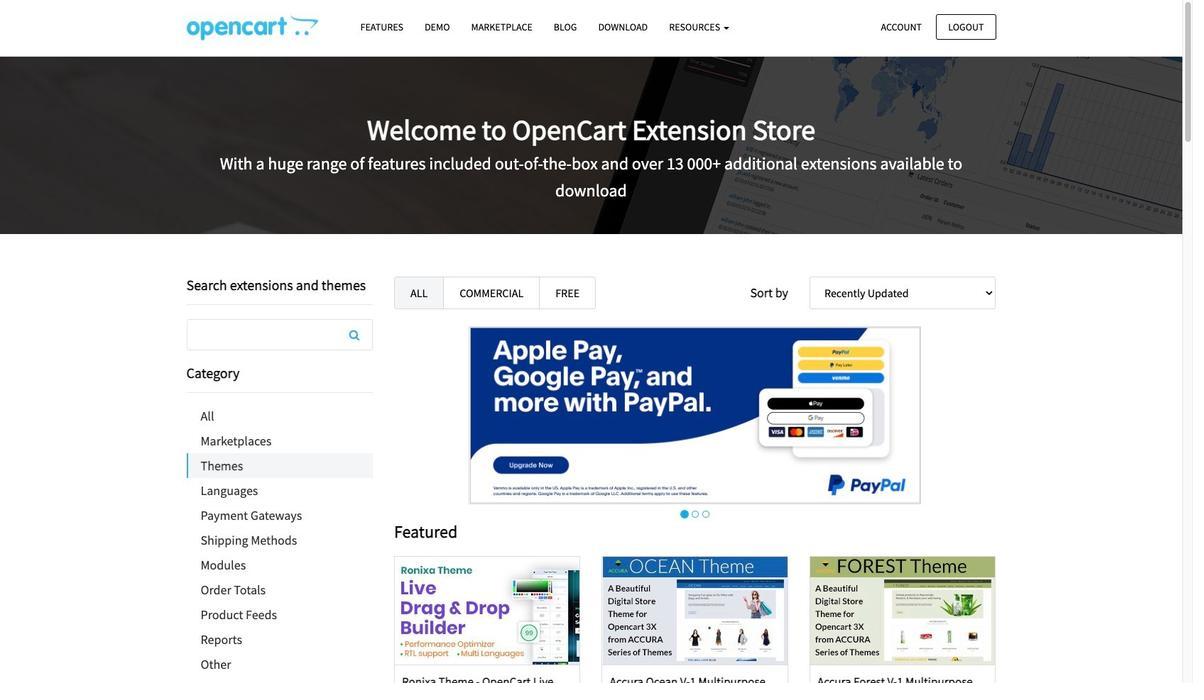 Task type: vqa. For each thing, say whether or not it's contained in the screenshot.
Your in the Your Orders View the extensions you have previously purchased
no



Task type: locate. For each thing, give the bounding box(es) containing it.
ronixa theme - opencart live drag and drop page .. image
[[395, 558, 580, 666]]



Task type: describe. For each thing, give the bounding box(es) containing it.
accura forest v-1 multipurpose theme image
[[810, 558, 995, 666]]

opencart themes image
[[186, 15, 318, 40]]

search image
[[349, 330, 360, 341]]

paypal payment gateway image
[[469, 327, 921, 505]]

accura ocean v-1 multipurpose theme image
[[603, 558, 787, 666]]



